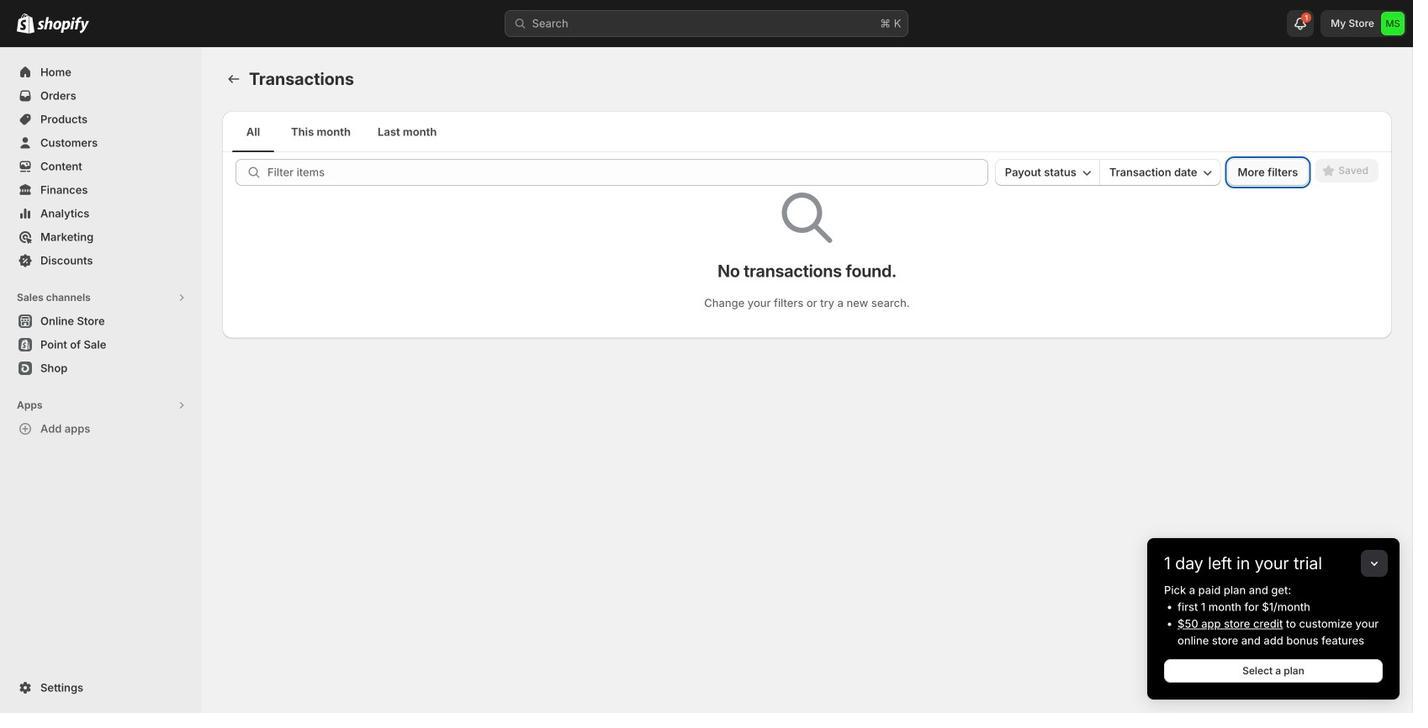 Task type: locate. For each thing, give the bounding box(es) containing it.
1 horizontal spatial shopify image
[[37, 17, 89, 33]]

tab list
[[229, 111, 1386, 152]]

Filter items text field
[[268, 159, 988, 186]]

shopify image
[[17, 13, 34, 33], [37, 17, 89, 33]]

my store image
[[1381, 12, 1405, 35]]



Task type: describe. For each thing, give the bounding box(es) containing it.
0 horizontal spatial shopify image
[[17, 13, 34, 33]]

empty search results image
[[782, 193, 832, 243]]



Task type: vqa. For each thing, say whether or not it's contained in the screenshot.
right POINT
no



